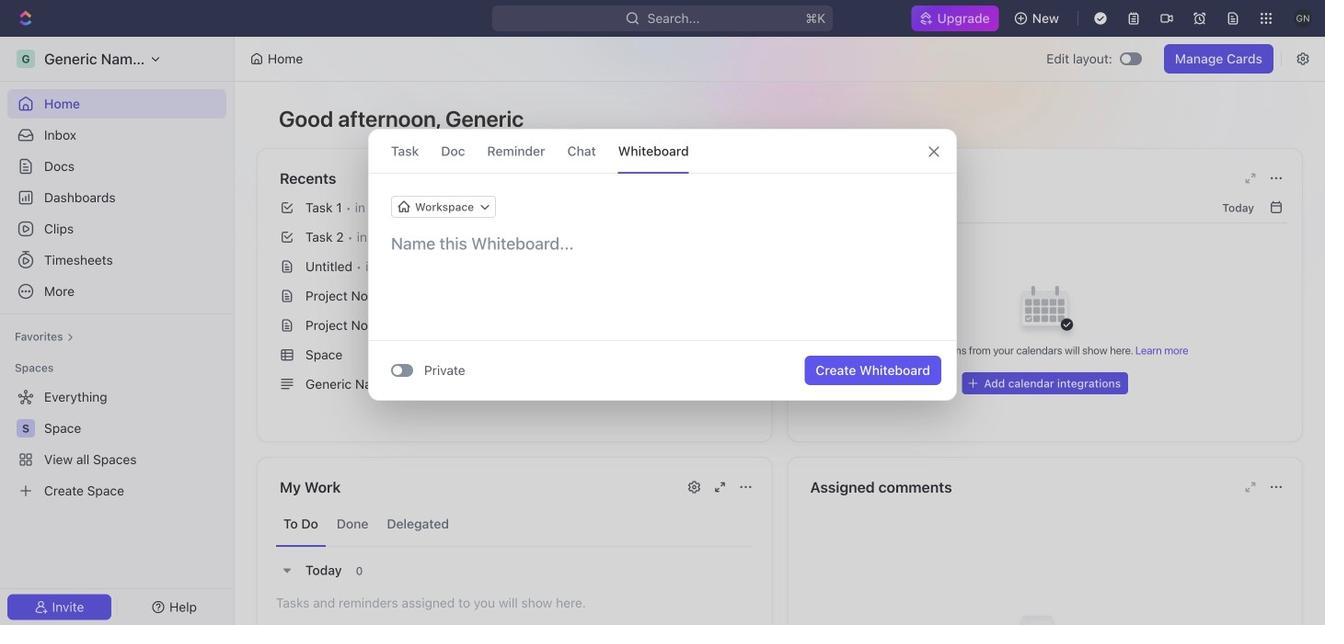Task type: describe. For each thing, give the bounding box(es) containing it.
Name this Whiteboard... field
[[369, 233, 956, 255]]

tree inside sidebar navigation
[[7, 383, 226, 506]]

sidebar navigation
[[0, 37, 235, 626]]



Task type: vqa. For each thing, say whether or not it's contained in the screenshot.
hide
no



Task type: locate. For each thing, give the bounding box(es) containing it.
tree
[[7, 383, 226, 506]]

tab list
[[276, 503, 753, 548]]

dialog
[[368, 129, 957, 401]]



